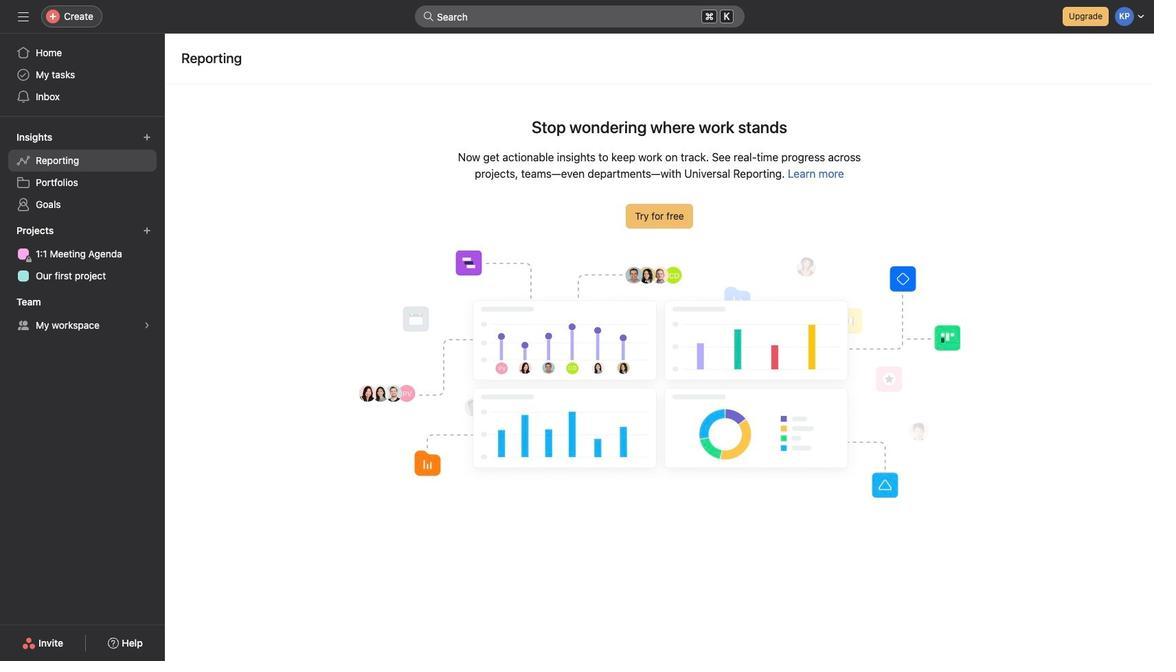 Task type: locate. For each thing, give the bounding box(es) containing it.
Search tasks, projects, and more text field
[[415, 5, 745, 27]]

prominent image
[[423, 11, 434, 22]]

insights element
[[0, 125, 165, 219]]

teams element
[[0, 290, 165, 340]]

None field
[[415, 5, 745, 27]]

see details, my workspace image
[[143, 322, 151, 330]]

global element
[[0, 34, 165, 116]]



Task type: describe. For each thing, give the bounding box(es) containing it.
hide sidebar image
[[18, 11, 29, 22]]

projects element
[[0, 219, 165, 290]]

new project or portfolio image
[[143, 227, 151, 235]]

new insights image
[[143, 133, 151, 142]]



Task type: vqa. For each thing, say whether or not it's contained in the screenshot.
New insights image
yes



